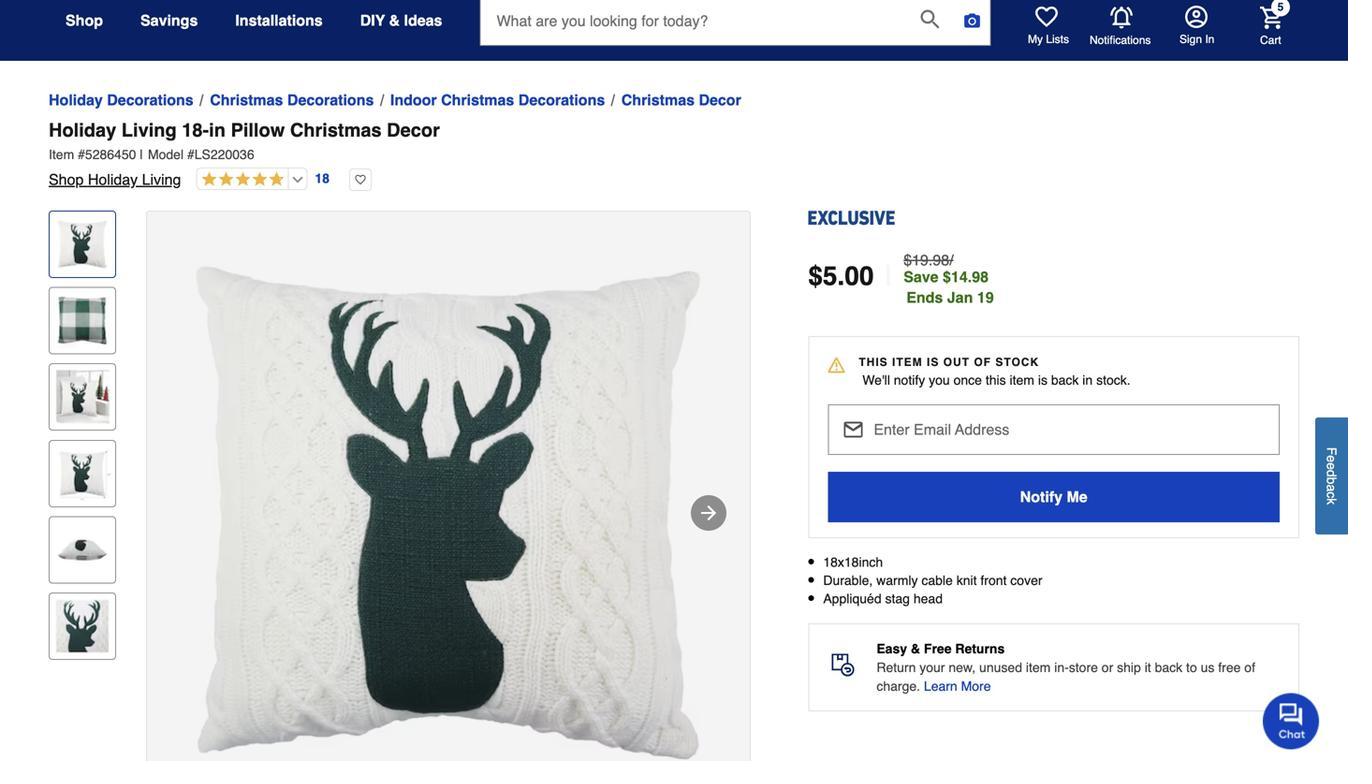 Task type: locate. For each thing, give the bounding box(es) containing it.
1 horizontal spatial back
[[1155, 660, 1183, 675]]

decorations
[[107, 91, 194, 109], [287, 91, 374, 109], [519, 91, 605, 109]]

$19.98
[[904, 251, 950, 269]]

of
[[1245, 660, 1256, 675]]

my lists link
[[1028, 6, 1070, 47]]

out
[[944, 356, 970, 369]]

1 vertical spatial in
[[1083, 373, 1093, 388]]

item number 5 2 8 6 4 5 0 and model number l s 2 2 0 0 3 6 element
[[49, 145, 1300, 164]]

0 vertical spatial shop
[[66, 12, 103, 29]]

5 up cart
[[1278, 0, 1284, 14]]

& inside "easy & free returns return your new, unused item in-store or ship it back to us free of charge."
[[911, 641, 921, 656]]

1 vertical spatial shop
[[49, 171, 84, 188]]

1 horizontal spatial &
[[911, 641, 921, 656]]

0 vertical spatial |
[[140, 147, 143, 162]]

installations button
[[235, 4, 323, 37]]

1 horizontal spatial decor
[[699, 91, 742, 109]]

back right "is"
[[1052, 373, 1079, 388]]

0 horizontal spatial &
[[389, 12, 400, 29]]

return
[[877, 660, 916, 675]]

# right item
[[78, 147, 85, 162]]

savings
[[140, 12, 198, 29]]

2 decorations from the left
[[287, 91, 374, 109]]

camera image
[[963, 11, 982, 30]]

decor up item number 5 2 8 6 4 5 0 and model number l s 2 2 0 0 3 6 element at the top
[[699, 91, 742, 109]]

we'll
[[863, 373, 891, 388]]

me
[[1067, 488, 1088, 506]]

in inside the this item is out of stock we'll notify you once this item is back in stock.
[[1083, 373, 1093, 388]]

notify
[[1021, 488, 1063, 506]]

1 vertical spatial 5
[[823, 261, 838, 291]]

living inside holiday living 18-in pillow christmas decor item # 5286450 | model # ls220036
[[122, 119, 177, 141]]

learn more
[[924, 679, 991, 694]]

christmas inside holiday living 18-in pillow christmas decor item # 5286450 | model # ls220036
[[290, 119, 382, 141]]

e
[[1325, 455, 1340, 463], [1325, 463, 1340, 470]]

2 # from the left
[[187, 147, 195, 162]]

holiday decorations
[[49, 91, 194, 109]]

living down model
[[142, 171, 181, 188]]

/
[[950, 251, 954, 269]]

e up b at right bottom
[[1325, 463, 1340, 470]]

store
[[1069, 660, 1099, 675]]

holiday living 18-in pillow christmas decor item # 5286450 | model # ls220036
[[49, 119, 440, 162]]

decor down 'indoor'
[[387, 119, 440, 141]]

us
[[1201, 660, 1215, 675]]

$14.98
[[943, 268, 989, 286]]

item down stock on the right top of the page
[[1010, 373, 1035, 388]]

$
[[809, 261, 823, 291]]

shop
[[66, 12, 103, 29], [49, 171, 84, 188]]

christmas up pillow
[[210, 91, 283, 109]]

learn
[[924, 679, 958, 694]]

ideas
[[404, 12, 443, 29]]

notify
[[894, 373, 926, 388]]

| left model
[[140, 147, 143, 162]]

durable,
[[824, 573, 873, 588]]

cable
[[922, 573, 953, 588]]

| right 00
[[886, 260, 893, 292]]

holiday living  #ls220036 - thumbnail6 image
[[53, 598, 111, 656]]

decor
[[699, 91, 742, 109], [387, 119, 440, 141]]

shop for shop holiday living
[[49, 171, 84, 188]]

1 vertical spatial back
[[1155, 660, 1183, 675]]

None search field
[[480, 0, 991, 61]]

0 vertical spatial living
[[122, 119, 177, 141]]

shop left savings
[[66, 12, 103, 29]]

item inside the this item is out of stock we'll notify you once this item is back in stock.
[[1010, 373, 1035, 388]]

diy & ideas button
[[360, 4, 443, 37]]

1 horizontal spatial in
[[1083, 373, 1093, 388]]

|
[[140, 147, 143, 162], [886, 260, 893, 292]]

00
[[845, 261, 874, 291]]

holiday living  #ls220036 - thumbnail image
[[53, 215, 111, 273]]

lists
[[1047, 33, 1070, 46]]

0 horizontal spatial #
[[78, 147, 85, 162]]

stag
[[886, 592, 910, 607]]

appliquéd
[[824, 592, 882, 607]]

notify me
[[1021, 488, 1088, 506]]

f e e d b a c k button
[[1316, 418, 1349, 535]]

back
[[1052, 373, 1079, 388], [1155, 660, 1183, 675]]

shop button
[[66, 4, 103, 37]]

notify me button
[[828, 472, 1280, 523], [828, 472, 1280, 523]]

0 horizontal spatial |
[[140, 147, 143, 162]]

item left in- on the right of page
[[1026, 660, 1051, 675]]

0 vertical spatial in
[[209, 119, 226, 141]]

$19.98 /
[[904, 251, 954, 269]]

living up model
[[122, 119, 177, 141]]

shop down item
[[49, 171, 84, 188]]

address
[[955, 421, 1010, 438]]

more
[[962, 679, 991, 694]]

1 vertical spatial holiday
[[49, 119, 116, 141]]

& inside button
[[389, 12, 400, 29]]

& left free at right
[[911, 641, 921, 656]]

2 horizontal spatial decorations
[[519, 91, 605, 109]]

of
[[974, 356, 992, 369]]

0 horizontal spatial decorations
[[107, 91, 194, 109]]

1 vertical spatial &
[[911, 641, 921, 656]]

christmas up 18
[[290, 119, 382, 141]]

holiday inside holiday living 18-in pillow christmas decor item # 5286450 | model # ls220036
[[49, 119, 116, 141]]

# down 18-
[[187, 147, 195, 162]]

new,
[[949, 660, 976, 675]]

in
[[1206, 33, 1215, 46]]

lowe's home improvement account image
[[1186, 6, 1208, 28]]

1 vertical spatial item
[[1026, 660, 1051, 675]]

0 horizontal spatial decor
[[387, 119, 440, 141]]

stock.
[[1097, 373, 1131, 388]]

5
[[1278, 0, 1284, 14], [823, 261, 838, 291]]

k
[[1325, 498, 1340, 505]]

0 vertical spatial holiday
[[49, 91, 103, 109]]

1 # from the left
[[78, 147, 85, 162]]

2 e from the top
[[1325, 463, 1340, 470]]

free
[[1219, 660, 1241, 675]]

e up d
[[1325, 455, 1340, 463]]

holiday
[[49, 91, 103, 109], [49, 119, 116, 141], [88, 171, 138, 188]]

it
[[1145, 660, 1152, 675]]

1 horizontal spatial decorations
[[287, 91, 374, 109]]

you
[[929, 373, 950, 388]]

holiday living  #ls220036 - thumbnail5 image
[[53, 521, 111, 579]]

0 vertical spatial item
[[1010, 373, 1035, 388]]

4.7 stars image
[[197, 171, 284, 189]]

indoor christmas decorations link
[[390, 89, 605, 111]]

c
[[1325, 492, 1340, 498]]

easy & free returns return your new, unused item in-store or ship it back to us free of charge.
[[877, 641, 1256, 694]]

5 left 00
[[823, 261, 838, 291]]

front
[[981, 573, 1007, 588]]

sign in button
[[1180, 6, 1215, 47]]

& for diy
[[389, 12, 400, 29]]

search image
[[921, 10, 940, 28]]

christmas
[[210, 91, 283, 109], [441, 91, 515, 109], [622, 91, 695, 109], [290, 119, 382, 141]]

installations
[[235, 12, 323, 29]]

1 horizontal spatial 5
[[1278, 0, 1284, 14]]

0 vertical spatial back
[[1052, 373, 1079, 388]]

0 horizontal spatial in
[[209, 119, 226, 141]]

18
[[315, 171, 330, 186]]

sign
[[1180, 33, 1203, 46]]

back right it
[[1155, 660, 1183, 675]]

free
[[924, 641, 952, 656]]

1 e from the top
[[1325, 455, 1340, 463]]

jan
[[948, 289, 973, 306]]

1 vertical spatial decor
[[387, 119, 440, 141]]

in left stock.
[[1083, 373, 1093, 388]]

& right diy
[[389, 12, 400, 29]]

18x18inch
[[824, 555, 883, 570]]

1 horizontal spatial |
[[886, 260, 893, 292]]

ends
[[907, 289, 944, 306]]

1 decorations from the left
[[107, 91, 194, 109]]

0 horizontal spatial back
[[1052, 373, 1079, 388]]

living
[[122, 119, 177, 141], [142, 171, 181, 188]]

decorations for holiday decorations
[[107, 91, 194, 109]]

| inside holiday living 18-in pillow christmas decor item # 5286450 | model # ls220036
[[140, 147, 143, 162]]

back inside "easy & free returns return your new, unused item in-store or ship it back to us free of charge."
[[1155, 660, 1183, 675]]

savings button
[[140, 4, 198, 37]]

#
[[78, 147, 85, 162], [187, 147, 195, 162]]

1 horizontal spatial #
[[187, 147, 195, 162]]

holiday living  #ls220036 - thumbnail2 image
[[53, 292, 111, 350]]

holiday living  #ls220036 - thumbnail3 image
[[53, 368, 111, 426]]

1 vertical spatial |
[[886, 260, 893, 292]]

0 vertical spatial 5
[[1278, 0, 1284, 14]]

0 vertical spatial &
[[389, 12, 400, 29]]

in up ls220036
[[209, 119, 226, 141]]



Task type: describe. For each thing, give the bounding box(es) containing it.
2 vertical spatial holiday
[[88, 171, 138, 188]]

notifications
[[1090, 33, 1151, 47]]

.
[[838, 261, 845, 291]]

holiday living  #ls220036 image
[[147, 212, 750, 761]]

back inside the this item is out of stock we'll notify you once this item is back in stock.
[[1052, 373, 1079, 388]]

my
[[1028, 33, 1043, 46]]

1 vertical spatial living
[[142, 171, 181, 188]]

Enter Email Address text field
[[836, 405, 1273, 446]]

warning image
[[828, 357, 845, 374]]

stock
[[996, 356, 1040, 369]]

model
[[148, 147, 184, 162]]

heart outline image
[[349, 169, 372, 191]]

18-
[[182, 119, 209, 141]]

this
[[859, 356, 889, 369]]

shop holiday living
[[49, 171, 181, 188]]

unused
[[980, 660, 1023, 675]]

returns
[[956, 641, 1005, 656]]

or
[[1102, 660, 1114, 675]]

this
[[986, 373, 1007, 388]]

warmly
[[877, 573, 918, 588]]

holiday living  #ls220036 - thumbnail4 image
[[53, 445, 111, 503]]

3 decorations from the left
[[519, 91, 605, 109]]

Search Query text field
[[481, 0, 906, 45]]

lowe's home improvement notification center image
[[1111, 6, 1133, 29]]

once
[[954, 373, 982, 388]]

enter
[[874, 421, 910, 438]]

f
[[1325, 447, 1340, 455]]

diy
[[360, 12, 385, 29]]

head
[[914, 592, 943, 607]]

save $14.98 ends jan 19
[[904, 268, 994, 306]]

lowe's home improvement cart image
[[1261, 6, 1283, 29]]

cover
[[1011, 573, 1043, 588]]

christmas decor link
[[622, 89, 742, 111]]

holiday for decorations
[[49, 91, 103, 109]]

shop for shop
[[66, 12, 103, 29]]

christmas up item number 5 2 8 6 4 5 0 and model number l s 2 2 0 0 3 6 element at the top
[[622, 91, 695, 109]]

charge.
[[877, 679, 921, 694]]

email
[[914, 421, 952, 438]]

lowe's home improvement lists image
[[1036, 6, 1058, 28]]

christmas right 'indoor'
[[441, 91, 515, 109]]

save
[[904, 268, 939, 286]]

arrow right image
[[698, 502, 720, 525]]

learn more link
[[924, 677, 991, 696]]

this item is out of stock we'll notify you once this item is back in stock.
[[859, 356, 1131, 388]]

holiday for living
[[49, 119, 116, 141]]

pillow
[[231, 119, 285, 141]]

cart
[[1261, 33, 1282, 47]]

5286450
[[85, 147, 136, 162]]

item
[[893, 356, 923, 369]]

easy
[[877, 641, 908, 656]]

decorations for christmas decorations
[[287, 91, 374, 109]]

0 vertical spatial decor
[[699, 91, 742, 109]]

18x18inch durable, warmly cable knit front cover appliquéd stag head
[[824, 555, 1043, 607]]

decor inside holiday living 18-in pillow christmas decor item # 5286450 | model # ls220036
[[387, 119, 440, 141]]

ship
[[1118, 660, 1142, 675]]

indoor
[[390, 91, 437, 109]]

diy & ideas
[[360, 12, 443, 29]]

enter email address
[[874, 421, 1010, 438]]

d
[[1325, 470, 1340, 477]]

0 horizontal spatial 5
[[823, 261, 838, 291]]

is
[[927, 356, 940, 369]]

item inside "easy & free returns return your new, unused item in-store or ship it back to us free of charge."
[[1026, 660, 1051, 675]]

is
[[1039, 373, 1048, 388]]

$ 5 . 00
[[809, 261, 874, 291]]

christmas decor
[[622, 91, 742, 109]]

b
[[1325, 477, 1340, 485]]

f e e d b a c k
[[1325, 447, 1340, 505]]

indoor christmas decorations
[[390, 91, 605, 109]]

in inside holiday living 18-in pillow christmas decor item # 5286450 | model # ls220036
[[209, 119, 226, 141]]

your
[[920, 660, 946, 675]]

ls220036
[[195, 147, 254, 162]]

19
[[978, 289, 994, 306]]

christmas decorations link
[[210, 89, 374, 111]]

chat invite button image
[[1264, 693, 1321, 750]]

a
[[1325, 485, 1340, 492]]

sign in
[[1180, 33, 1215, 46]]

holiday decorations link
[[49, 89, 194, 111]]

my lists
[[1028, 33, 1070, 46]]

item
[[49, 147, 74, 162]]

christmas decorations
[[210, 91, 374, 109]]

in-
[[1055, 660, 1069, 675]]

& for easy
[[911, 641, 921, 656]]



Task type: vqa. For each thing, say whether or not it's contained in the screenshot.
efficient
no



